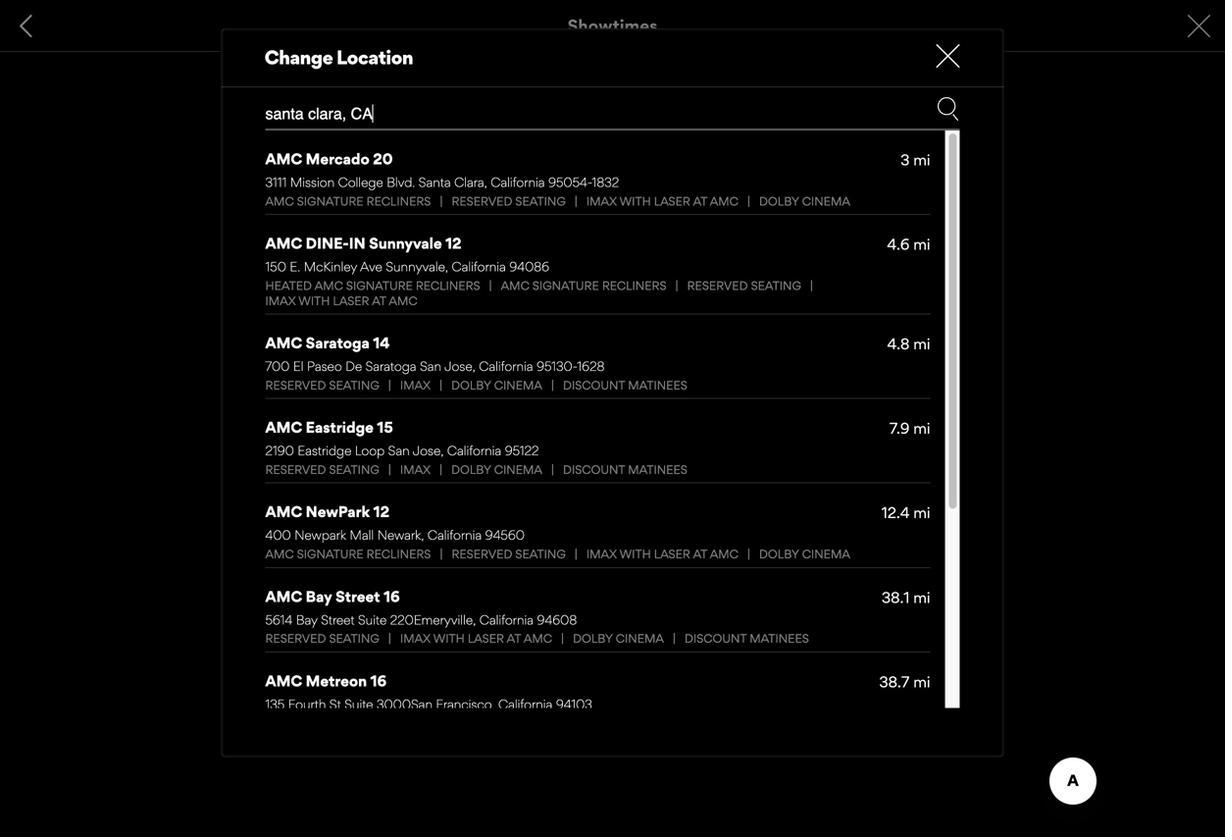 Task type: locate. For each thing, give the bounding box(es) containing it.
fourth
[[288, 696, 326, 712]]

, left 94103
[[492, 696, 495, 712]]

2 vertical spatial discount
[[685, 632, 747, 646]]

amc signature recliners
[[265, 194, 431, 208], [501, 279, 667, 293], [265, 547, 431, 561]]

matinees for 38.1 mi
[[750, 632, 809, 646]]

reserved seating
[[452, 194, 566, 208], [265, 378, 380, 393], [265, 463, 380, 477], [452, 547, 566, 561], [265, 632, 380, 646]]

0 vertical spatial amc signature recliners
[[265, 194, 431, 208]]

2 vertical spatial san
[[411, 696, 433, 712]]

california right clara
[[491, 174, 545, 190]]

california left 95130-
[[479, 358, 533, 374]]

2 premium formats element from the top
[[265, 278, 931, 309]]

heated amc signature recliners
[[265, 279, 480, 293]]

amc inside amc mercado 20 3111 mission college blvd. santa clara , california 95054-1832
[[265, 150, 302, 168]]

amc inside the reserved seating imax with laser at amc
[[389, 294, 418, 308]]

sunnyvale right ave
[[386, 259, 445, 274]]

amc metreon 16 135 fourth st suite 3000 san francisco , california 94103
[[265, 672, 593, 712]]

, right mall
[[421, 527, 424, 543]]

1628
[[577, 358, 605, 374]]

mi right 7.9 at right bottom
[[914, 419, 931, 437]]

jose inside amc saratoga 14 700 el paseo de saratoga san jose , california 95130-1628
[[445, 358, 473, 374]]

showtimes
[[568, 15, 658, 36]]

california left 94560
[[428, 527, 482, 543]]

cookie consent banner dialog
[[0, 762, 1226, 837]]

amc mercado 20 3111 mission college blvd. santa clara , california 95054-1832
[[265, 150, 619, 190]]

1 vertical spatial 16
[[371, 672, 387, 690]]

12 down clara
[[446, 234, 462, 252]]

95122
[[505, 443, 539, 459]]

1 vertical spatial suite
[[345, 696, 373, 712]]

premium formats element down 1628
[[265, 378, 931, 393]]

san down 15
[[388, 443, 410, 459]]

cinema for amc eastridge 15
[[494, 463, 543, 477]]

4 mi from the top
[[914, 419, 931, 437]]

bay down newpark
[[306, 587, 332, 605]]

, right the santa
[[484, 174, 488, 190]]

sunnyvale up ave
[[369, 234, 442, 252]]

sunnyvale
[[369, 234, 442, 252], [386, 259, 445, 274]]

california left 94086
[[452, 259, 506, 274]]

order
[[409, 55, 448, 75]]

discount matinees for 7.9
[[563, 463, 688, 477]]

, left 95130-
[[473, 358, 476, 374]]

metreon
[[306, 672, 367, 690]]

mi right 4.8
[[914, 335, 931, 353]]

dolby cinema
[[760, 194, 851, 208], [452, 378, 543, 393], [452, 463, 543, 477], [760, 547, 851, 561], [573, 632, 664, 646]]

1 vertical spatial discount
[[563, 463, 625, 477]]

premium formats element up 1628
[[265, 278, 931, 309]]

mi right 38.7
[[914, 673, 931, 691]]

1 vertical spatial saratoga
[[366, 358, 417, 374]]

7 mi from the top
[[914, 673, 931, 691]]

premium formats element down 94608
[[265, 631, 931, 647]]

reserved inside the reserved seating imax with laser at amc
[[688, 279, 748, 293]]

with
[[620, 194, 651, 208], [299, 294, 330, 308], [620, 547, 651, 561], [433, 632, 465, 646]]

1 vertical spatial sunnyvale
[[386, 259, 445, 274]]

suite right st
[[345, 696, 373, 712]]

suite left 220
[[358, 612, 387, 627]]

2 mi from the top
[[914, 235, 931, 253]]

close image
[[937, 44, 960, 68]]

discount
[[563, 378, 625, 393], [563, 463, 625, 477], [685, 632, 747, 646]]

california left 94103
[[499, 696, 553, 712]]

jose
[[445, 358, 473, 374], [413, 443, 441, 459]]

reserved
[[452, 194, 513, 208], [688, 279, 748, 293], [265, 378, 326, 393], [265, 463, 326, 477], [452, 547, 513, 561], [265, 632, 326, 646]]

0 vertical spatial imax with laser at amc
[[587, 194, 739, 208]]

premium formats element down 95122
[[265, 462, 931, 478]]

1 vertical spatial san
[[388, 443, 410, 459]]

jose right loop
[[413, 443, 441, 459]]

california inside amc mercado 20 3111 mission college blvd. santa clara , california 95054-1832
[[491, 174, 545, 190]]

loop
[[355, 443, 385, 459]]

premium formats element
[[265, 194, 931, 209], [265, 278, 931, 309], [265, 378, 931, 393], [265, 462, 931, 478], [265, 547, 931, 562], [265, 631, 931, 647]]

california inside amc dine-in sunnyvale 12 150 e. mckinley ave sunnyvale , california 94086
[[452, 259, 506, 274]]

mi right 3
[[914, 151, 931, 169]]

mi right 38.1
[[914, 588, 931, 606]]

reserved seating down 94560
[[452, 547, 566, 561]]

5 premium formats element from the top
[[265, 547, 931, 562]]

discount for amc bay street 16
[[685, 632, 747, 646]]

bay
[[306, 587, 332, 605], [296, 612, 318, 627]]

reserved seating down clara
[[452, 194, 566, 208]]

0 vertical spatial san
[[420, 358, 442, 374]]

amc newpark 12 400 newpark mall newark , california 94560
[[265, 503, 525, 543]]

6 premium formats element from the top
[[265, 631, 931, 647]]

california inside amc metreon 16 135 fourth st suite 3000 san francisco , california 94103
[[499, 696, 553, 712]]

reserved seating down paseo
[[265, 378, 380, 393]]

at inside the reserved seating imax with laser at amc
[[372, 294, 386, 308]]

amc signature recliners down mall
[[265, 547, 431, 561]]

3
[[901, 151, 910, 169]]

street
[[336, 587, 380, 605], [321, 612, 355, 627]]

amc signature recliners down 94086
[[501, 279, 667, 293]]

amc inside amc saratoga 14 700 el paseo de saratoga san jose , california 95130-1628
[[265, 334, 302, 352]]

reserved seating up newpark
[[265, 463, 380, 477]]

premium formats element for amc bay street 16
[[265, 631, 931, 647]]

reserved seating for street
[[265, 632, 380, 646]]

matinees for 4.8 mi
[[628, 378, 688, 393]]

laser inside the reserved seating imax with laser at amc
[[333, 294, 369, 308]]

cinema
[[803, 194, 851, 208], [494, 378, 543, 393], [494, 463, 543, 477], [803, 547, 851, 561], [616, 632, 664, 646]]

amc dine-in sunnyvale 12 150 e. mckinley ave sunnyvale , california 94086
[[265, 234, 550, 274]]

street right 5614
[[321, 612, 355, 627]]

recliners
[[367, 194, 431, 208], [416, 279, 480, 293], [602, 279, 667, 293], [367, 547, 431, 561]]

san left francisco
[[411, 696, 433, 712]]

0 horizontal spatial jose
[[413, 443, 441, 459]]

, inside amc dine-in sunnyvale 12 150 e. mckinley ave sunnyvale , california 94086
[[445, 259, 449, 274]]

saratoga up paseo
[[306, 334, 370, 352]]

1 vertical spatial 12
[[374, 503, 390, 521]]

jose up amc eastridge 15 2190 eastridge loop san jose , california 95122 at the left of page
[[445, 358, 473, 374]]

1 vertical spatial bay
[[296, 612, 318, 627]]

1 vertical spatial matinees
[[628, 463, 688, 477]]

2 vertical spatial imax with laser at amc
[[400, 632, 553, 646]]

recliners down "newark"
[[367, 547, 431, 561]]

0 vertical spatial discount
[[563, 378, 625, 393]]

clara
[[455, 174, 484, 190]]

135
[[265, 696, 285, 712]]

1 vertical spatial amc signature recliners
[[501, 279, 667, 293]]

st
[[330, 696, 341, 712]]

3 mi from the top
[[914, 335, 931, 353]]

saratoga
[[306, 334, 370, 352], [366, 358, 417, 374]]

, inside amc eastridge 15 2190 eastridge loop san jose , california 95122
[[441, 443, 444, 459]]

0 vertical spatial discount matinees
[[563, 378, 688, 393]]

, right 220
[[473, 612, 476, 627]]

bay right 5614
[[296, 612, 318, 627]]

, right loop
[[441, 443, 444, 459]]

santa
[[419, 174, 451, 190]]

theatre.
[[779, 55, 835, 75]]

3 premium formats element from the top
[[265, 378, 931, 393]]

700
[[265, 358, 290, 374]]

1 premium formats element from the top
[[265, 194, 931, 209]]

location
[[337, 46, 413, 69]]

san for 14
[[420, 358, 442, 374]]

1 vertical spatial jose
[[413, 443, 441, 459]]

california
[[491, 174, 545, 190], [452, 259, 506, 274], [479, 358, 533, 374], [447, 443, 502, 459], [428, 527, 482, 543], [480, 612, 534, 627], [499, 696, 553, 712]]

2 vertical spatial amc signature recliners
[[265, 547, 431, 561]]

amc inside amc bay street 16 5614 bay street suite 220 emeryville , california 94608
[[265, 587, 302, 605]]

mi right 4.6
[[914, 235, 931, 253]]

in
[[349, 234, 366, 252]]

0 vertical spatial suite
[[358, 612, 387, 627]]

1 horizontal spatial 12
[[446, 234, 462, 252]]

eastridge up loop
[[306, 418, 374, 436]]

0 vertical spatial 16
[[384, 587, 400, 605]]

matinees for 7.9 mi
[[628, 463, 688, 477]]

,
[[484, 174, 488, 190], [445, 259, 449, 274], [473, 358, 476, 374], [441, 443, 444, 459], [421, 527, 424, 543], [473, 612, 476, 627], [492, 696, 495, 712]]

4 premium formats element from the top
[[265, 462, 931, 478]]

16 up 3000
[[371, 672, 387, 690]]

0 horizontal spatial 12
[[374, 503, 390, 521]]

imax with laser at amc
[[587, 194, 739, 208], [587, 547, 739, 561], [400, 632, 553, 646]]

to
[[452, 55, 467, 75]]

amc
[[265, 150, 302, 168], [265, 194, 294, 208], [710, 194, 739, 208], [265, 234, 302, 252], [315, 279, 343, 293], [501, 279, 530, 293], [389, 294, 418, 308], [265, 334, 302, 352], [265, 418, 302, 436], [265, 503, 302, 521], [265, 547, 294, 561], [710, 547, 739, 561], [265, 587, 302, 605], [524, 632, 553, 646], [265, 672, 302, 690]]

, right ave
[[445, 259, 449, 274]]

5 mi from the top
[[914, 504, 931, 522]]

laser
[[654, 194, 691, 208], [333, 294, 369, 308], [654, 547, 691, 561], [468, 632, 504, 646]]

seating inside the reserved seating imax with laser at amc
[[751, 279, 802, 293]]

dolby
[[760, 194, 800, 208], [452, 378, 491, 393], [452, 463, 491, 477], [760, 547, 800, 561], [573, 632, 613, 646]]

amc signature recliners down college
[[265, 194, 431, 208]]

4.8 mi
[[888, 335, 931, 353]]

heated
[[265, 279, 312, 293]]

94608
[[537, 612, 577, 627]]

imax
[[587, 194, 617, 208], [265, 294, 296, 308], [400, 378, 431, 393], [400, 463, 431, 477], [587, 547, 617, 561], [400, 632, 431, 646]]

1 horizontal spatial jose
[[445, 358, 473, 374]]

san right "de"
[[420, 358, 442, 374]]

select
[[664, 55, 708, 75]]

reserved seating up metreon
[[265, 632, 380, 646]]

12 up "newark"
[[374, 503, 390, 521]]

12.4
[[882, 504, 910, 522]]

0 vertical spatial jose
[[445, 358, 473, 374]]

california inside amc eastridge 15 2190 eastridge loop san jose , california 95122
[[447, 443, 502, 459]]

premium formats element containing heated amc signature recliners
[[265, 278, 931, 309]]

Search by City, Zip or Theatre text field
[[265, 97, 878, 129]]

eastridge right the 2190
[[298, 443, 352, 459]]

premium formats element down 1832
[[265, 194, 931, 209]]

suite
[[358, 612, 387, 627], [345, 696, 373, 712]]

california inside the amc newpark 12 400 newpark mall newark , california 94560
[[428, 527, 482, 543]]

amc inside amc eastridge 15 2190 eastridge loop san jose , california 95122
[[265, 418, 302, 436]]

san for 16
[[411, 696, 433, 712]]

1 mi from the top
[[914, 151, 931, 169]]

2190
[[265, 443, 294, 459]]

premium formats element for amc saratoga 14
[[265, 378, 931, 393]]

emeryville
[[414, 612, 473, 627]]

close element
[[937, 44, 960, 68]]

1 vertical spatial imax with laser at amc
[[587, 547, 739, 561]]

san inside amc metreon 16 135 fourth st suite 3000 san francisco , california 94103
[[411, 696, 433, 712]]

mi
[[914, 151, 931, 169], [914, 235, 931, 253], [914, 335, 931, 353], [914, 419, 931, 437], [914, 504, 931, 522], [914, 588, 931, 606], [914, 673, 931, 691]]

amc eastridge 15 2190 eastridge loop san jose , california 95122
[[265, 418, 539, 459]]

16 up 220
[[384, 587, 400, 605]]

15
[[377, 418, 393, 436]]

20
[[373, 150, 393, 168]]

newpark
[[306, 503, 370, 521]]

eastridge
[[306, 418, 374, 436], [298, 443, 352, 459]]

california left 94608
[[480, 612, 534, 627]]

0 vertical spatial 12
[[446, 234, 462, 252]]

1 vertical spatial discount matinees
[[563, 463, 688, 477]]

at
[[693, 194, 708, 208], [372, 294, 386, 308], [693, 547, 708, 561], [507, 632, 521, 646]]

san inside amc eastridge 15 2190 eastridge loop san jose , california 95122
[[388, 443, 410, 459]]

signature down mission
[[297, 194, 364, 208]]

california inside amc bay street 16 5614 bay street suite 220 emeryville , california 94608
[[480, 612, 534, 627]]

mi right 12.4
[[914, 504, 931, 522]]

suite inside amc metreon 16 135 fourth st suite 3000 san francisco , california 94103
[[345, 696, 373, 712]]

0 vertical spatial matinees
[[628, 378, 688, 393]]

california left 95122
[[447, 443, 502, 459]]

signature
[[297, 194, 364, 208], [346, 279, 413, 293], [533, 279, 599, 293], [297, 547, 364, 561]]

mi for 7.9 mi
[[914, 419, 931, 437]]

street down mall
[[336, 587, 380, 605]]

imax with laser at amc for 3
[[587, 194, 739, 208]]

dolby for amc eastridge 15
[[452, 463, 491, 477]]

san inside amc saratoga 14 700 el paseo de saratoga san jose , california 95130-1628
[[420, 358, 442, 374]]

discount matinees for 4.8
[[563, 378, 688, 393]]

premium formats element up 94608
[[265, 547, 931, 562]]

seating
[[516, 194, 566, 208], [751, 279, 802, 293], [329, 378, 380, 393], [329, 463, 380, 477], [516, 547, 566, 561], [329, 632, 380, 646]]

saratoga down 14
[[366, 358, 417, 374]]

discount for amc saratoga 14
[[563, 378, 625, 393]]

0 vertical spatial saratoga
[[306, 334, 370, 352]]

6 mi from the top
[[914, 588, 931, 606]]

7.9
[[890, 419, 910, 437]]

2 vertical spatial discount matinees
[[685, 632, 809, 646]]

dolby for amc saratoga 14
[[452, 378, 491, 393]]

2 vertical spatial matinees
[[750, 632, 809, 646]]



Task type: vqa. For each thing, say whether or not it's contained in the screenshot.


Task type: describe. For each thing, give the bounding box(es) containing it.
95130-
[[537, 358, 577, 374]]

12 inside the amc newpark 12 400 newpark mall newark , california 94560
[[374, 503, 390, 521]]

4.6
[[888, 235, 910, 253]]

3 mi
[[901, 151, 931, 169]]

dolby cinema for amc saratoga 14
[[452, 378, 543, 393]]

0 vertical spatial bay
[[306, 587, 332, 605]]

reserved seating imax with laser at amc
[[265, 279, 802, 308]]

amc bay street 16 5614 bay street suite 220 emeryville , california 94608
[[265, 587, 577, 627]]

e.
[[290, 259, 301, 274]]

mercado
[[306, 150, 370, 168]]

5614
[[265, 612, 293, 627]]

mi for 3 mi
[[914, 151, 931, 169]]

38.1
[[882, 588, 910, 606]]

16 inside amc metreon 16 135 fourth st suite 3000 san francisco , california 94103
[[371, 672, 387, 690]]

1832
[[592, 174, 619, 190]]

mall
[[350, 527, 374, 543]]

in order to display showtimes, please select a nearby theatre.
[[391, 55, 835, 75]]

, inside amc mercado 20 3111 mission college blvd. santa clara , california 95054-1832
[[484, 174, 488, 190]]

recliners down amc dine-in sunnyvale 12 150 e. mckinley ave sunnyvale , california 94086 on the left top of page
[[416, 279, 480, 293]]

95054-
[[549, 174, 592, 190]]

reserved seating for 14
[[265, 378, 380, 393]]

, inside amc saratoga 14 700 el paseo de saratoga san jose , california 95130-1628
[[473, 358, 476, 374]]

jose inside amc eastridge 15 2190 eastridge loop san jose , california 95122
[[413, 443, 441, 459]]

with inside the reserved seating imax with laser at amc
[[299, 294, 330, 308]]

college
[[338, 174, 383, 190]]

94560
[[485, 527, 525, 543]]

38.7
[[880, 673, 910, 691]]

amc signature recliners for 20
[[265, 194, 431, 208]]

4.6 mi
[[888, 235, 931, 253]]

dolby for amc bay street 16
[[573, 632, 613, 646]]

change location
[[265, 46, 413, 69]]

el
[[293, 358, 304, 374]]

california inside amc saratoga 14 700 el paseo de saratoga san jose , california 95130-1628
[[479, 358, 533, 374]]

amc inside the amc newpark 12 400 newpark mall newark , california 94560
[[265, 503, 302, 521]]

showtimes,
[[526, 55, 609, 75]]

0 vertical spatial sunnyvale
[[369, 234, 442, 252]]

, inside the amc newpark 12 400 newpark mall newark , california 94560
[[421, 527, 424, 543]]

cinema for amc saratoga 14
[[494, 378, 543, 393]]

12 inside amc dine-in sunnyvale 12 150 e. mckinley ave sunnyvale , california 94086
[[446, 234, 462, 252]]

signature down 94086
[[533, 279, 599, 293]]

premium formats element for amc dine-in sunnyvale 12
[[265, 278, 931, 309]]

cinema for amc bay street 16
[[616, 632, 664, 646]]

4.8
[[888, 335, 910, 353]]

premium formats element for amc mercado 20
[[265, 194, 931, 209]]

mi for 4.6 mi
[[914, 235, 931, 253]]

recliners down the blvd.
[[367, 194, 431, 208]]

in
[[391, 55, 405, 75]]

amc saratoga 14 700 el paseo de saratoga san jose , california 95130-1628
[[265, 334, 605, 374]]

14
[[373, 334, 390, 352]]

150
[[265, 259, 286, 274]]

, inside amc bay street 16 5614 bay street suite 220 emeryville , california 94608
[[473, 612, 476, 627]]

3111
[[265, 174, 287, 190]]

dolby cinema for amc eastridge 15
[[452, 463, 543, 477]]

amc inside amc metreon 16 135 fourth st suite 3000 san francisco , california 94103
[[265, 672, 302, 690]]

signature down newpark
[[297, 547, 364, 561]]

imax with laser at amc for 12.4
[[587, 547, 739, 561]]

newpark
[[295, 527, 346, 543]]

mi for 4.8 mi
[[914, 335, 931, 353]]

suite inside amc bay street 16 5614 bay street suite 220 emeryville , california 94608
[[358, 612, 387, 627]]

de
[[346, 358, 362, 374]]

amc signature recliners for 12
[[265, 547, 431, 561]]

220
[[390, 612, 414, 627]]

mckinley
[[304, 259, 357, 274]]

newark
[[378, 527, 421, 543]]

12.4 mi
[[882, 504, 931, 522]]

imax inside the reserved seating imax with laser at amc
[[265, 294, 296, 308]]

94086
[[510, 259, 550, 274]]

a
[[712, 55, 720, 75]]

7.9 mi
[[890, 419, 931, 437]]

1 vertical spatial eastridge
[[298, 443, 352, 459]]

paseo
[[307, 358, 342, 374]]

amc inside amc dine-in sunnyvale 12 150 e. mckinley ave sunnyvale , california 94086
[[265, 234, 302, 252]]

94103
[[556, 696, 593, 712]]

16 inside amc bay street 16 5614 bay street suite 220 emeryville , california 94608
[[384, 587, 400, 605]]

dolby cinema for amc bay street 16
[[573, 632, 664, 646]]

mi for 38.7 mi
[[914, 673, 931, 691]]

1 vertical spatial street
[[321, 612, 355, 627]]

0 vertical spatial eastridge
[[306, 418, 374, 436]]

display
[[471, 55, 522, 75]]

3000
[[377, 696, 411, 712]]

400
[[265, 527, 291, 543]]

blvd.
[[387, 174, 415, 190]]

nearby
[[724, 55, 775, 75]]

mi for 38.1 mi
[[914, 588, 931, 606]]

signature down ave
[[346, 279, 413, 293]]

premium formats element for amc eastridge 15
[[265, 462, 931, 478]]

0 vertical spatial street
[[336, 587, 380, 605]]

38.1 mi
[[882, 588, 931, 606]]

dine-
[[306, 234, 349, 252]]

mi for 12.4 mi
[[914, 504, 931, 522]]

recliners up 1628
[[602, 279, 667, 293]]

reserved seating for 15
[[265, 463, 380, 477]]

, inside amc metreon 16 135 fourth st suite 3000 san francisco , california 94103
[[492, 696, 495, 712]]

mission
[[290, 174, 335, 190]]

discount matinees for 38.1
[[685, 632, 809, 646]]

premium formats element for amc newpark 12
[[265, 547, 931, 562]]

38.7 mi
[[880, 673, 931, 691]]

submit search image
[[937, 97, 960, 121]]

please
[[613, 55, 660, 75]]

discount for amc eastridge 15
[[563, 463, 625, 477]]

francisco
[[436, 696, 492, 712]]

change
[[265, 46, 333, 69]]

ave
[[360, 259, 383, 274]]



